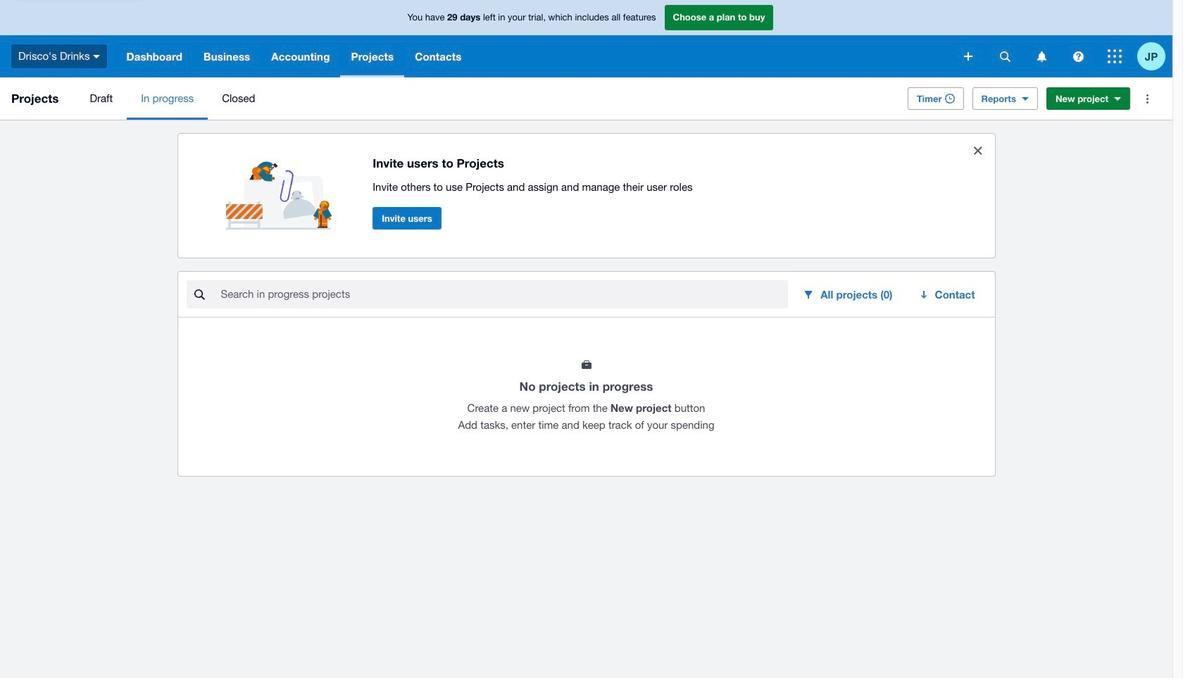 Task type: locate. For each thing, give the bounding box(es) containing it.
more options image
[[1133, 85, 1161, 113]]

banner
[[0, 0, 1173, 77]]

svg image
[[1000, 51, 1010, 62]]

invite users to projects image
[[226, 145, 339, 230]]

svg image
[[1108, 49, 1122, 63], [1037, 51, 1046, 62], [1073, 51, 1083, 62], [964, 52, 973, 61], [93, 55, 100, 58]]



Task type: vqa. For each thing, say whether or not it's contained in the screenshot.
Online
no



Task type: describe. For each thing, give the bounding box(es) containing it.
Search in progress projects search field
[[219, 281, 788, 308]]

clear image
[[964, 137, 992, 165]]



